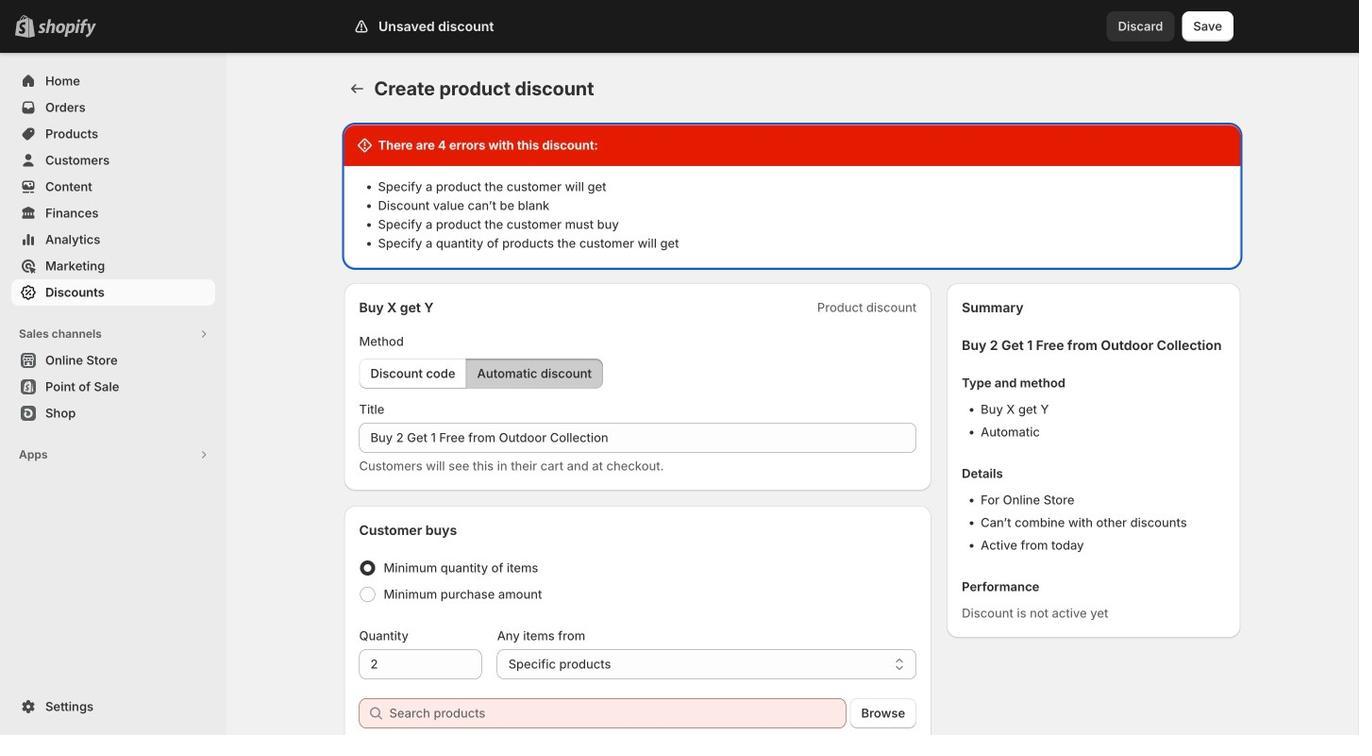 Task type: vqa. For each thing, say whether or not it's contained in the screenshot.
the Total associated with 0
no



Task type: locate. For each thing, give the bounding box(es) containing it.
None text field
[[359, 423, 917, 453], [359, 650, 482, 680], [359, 423, 917, 453], [359, 650, 482, 680]]



Task type: describe. For each thing, give the bounding box(es) containing it.
Search products text field
[[389, 699, 847, 729]]

shopify image
[[38, 19, 96, 38]]



